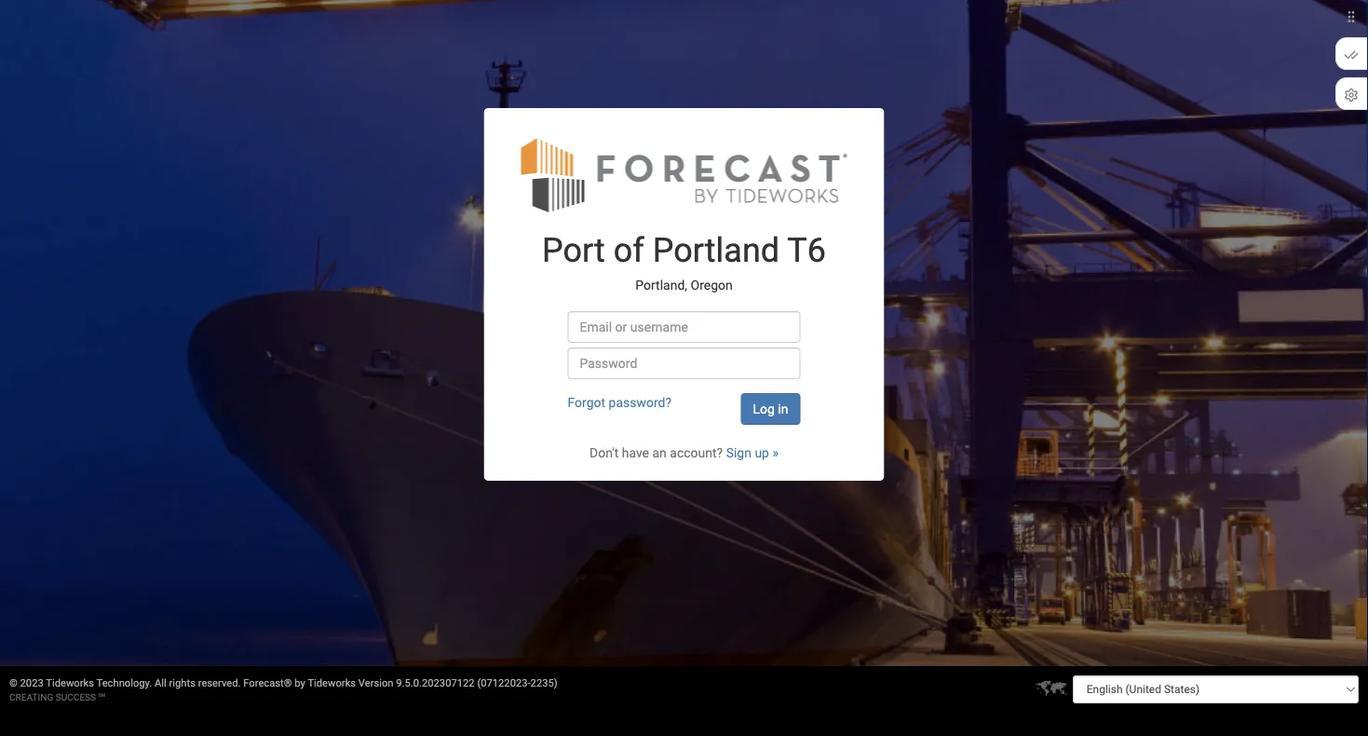 Task type: locate. For each thing, give the bounding box(es) containing it.
Password password field
[[568, 348, 801, 379]]

2023
[[20, 677, 44, 689]]

portland,
[[636, 277, 688, 293]]

forgot
[[568, 395, 606, 410]]

»
[[773, 445, 779, 460]]

2235)
[[531, 677, 558, 689]]

log in button
[[741, 393, 801, 425]]

port of portland t6 portland, oregon
[[542, 231, 826, 293]]

0 horizontal spatial tideworks
[[46, 677, 94, 689]]

tideworks right 'by'
[[308, 677, 356, 689]]

1 tideworks from the left
[[46, 677, 94, 689]]

reserved.
[[198, 677, 241, 689]]

tideworks up success
[[46, 677, 94, 689]]

password?
[[609, 395, 672, 410]]

1 horizontal spatial tideworks
[[308, 677, 356, 689]]

sign
[[726, 445, 752, 460]]

version
[[359, 677, 394, 689]]

forgot password? link
[[568, 395, 672, 410]]

tideworks
[[46, 677, 94, 689], [308, 677, 356, 689]]

in
[[778, 401, 789, 416]]

℠
[[98, 691, 105, 702]]

Email or username text field
[[568, 311, 801, 343]]

forecast®
[[243, 677, 292, 689]]

t6
[[788, 231, 826, 270]]

of
[[614, 231, 645, 270]]

©
[[9, 677, 18, 689]]

portland
[[653, 231, 780, 270]]

log
[[753, 401, 775, 416]]



Task type: describe. For each thing, give the bounding box(es) containing it.
account?
[[670, 445, 723, 460]]

© 2023 tideworks technology. all rights reserved. forecast® by tideworks version 9.5.0.202307122 (07122023-2235) creating success ℠
[[9, 677, 558, 702]]

rights
[[169, 677, 196, 689]]

up
[[755, 445, 770, 460]]

(07122023-
[[477, 677, 531, 689]]

all
[[155, 677, 167, 689]]

don't have an account? sign up »
[[590, 445, 779, 460]]

technology.
[[96, 677, 152, 689]]

sign up » link
[[726, 445, 779, 460]]

oregon
[[691, 277, 733, 293]]

forgot password? log in
[[568, 395, 789, 416]]

forecast® by tideworks image
[[521, 136, 847, 213]]

2 tideworks from the left
[[308, 677, 356, 689]]

an
[[653, 445, 667, 460]]

by
[[295, 677, 305, 689]]

creating
[[9, 691, 53, 702]]

have
[[622, 445, 649, 460]]

port
[[542, 231, 605, 270]]

success
[[56, 691, 96, 702]]

9.5.0.202307122
[[396, 677, 475, 689]]

don't
[[590, 445, 619, 460]]



Task type: vqa. For each thing, say whether or not it's contained in the screenshot.
LINE
no



